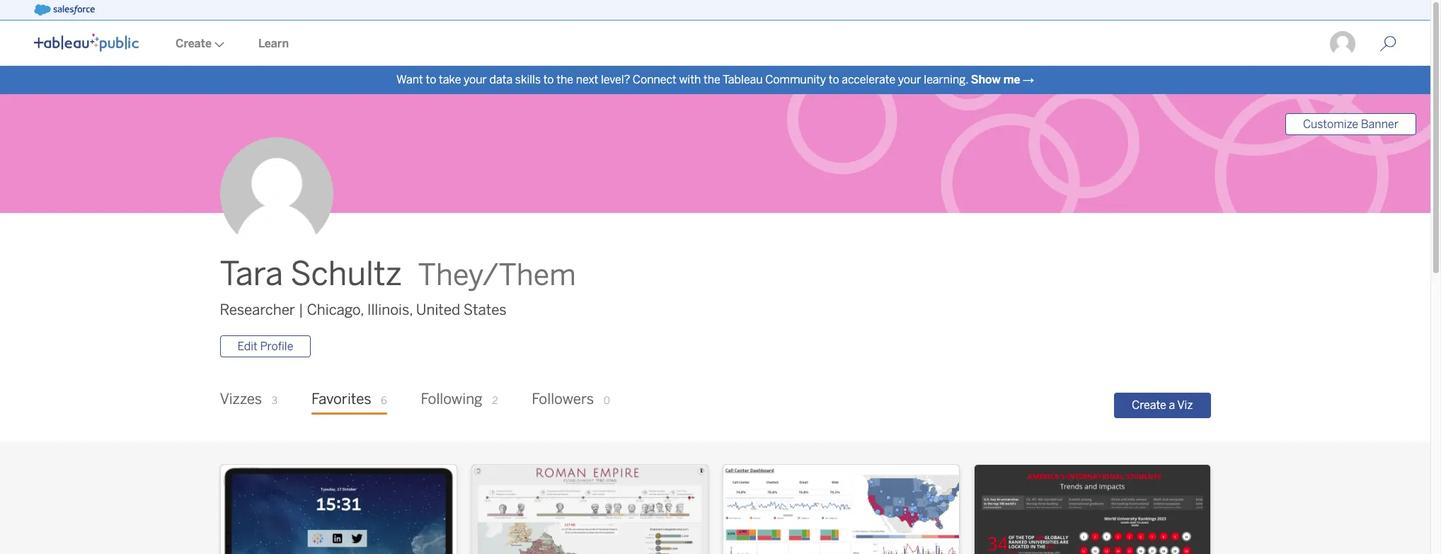 Task type: describe. For each thing, give the bounding box(es) containing it.
tara.schultz image
[[1329, 30, 1358, 58]]

tara
[[220, 255, 283, 294]]

salesforce logo image
[[34, 4, 95, 16]]

illinois,
[[367, 302, 413, 319]]

learn link
[[241, 22, 306, 66]]

states
[[464, 302, 507, 319]]

create a viz
[[1132, 399, 1194, 412]]

avatar image
[[220, 138, 333, 251]]

edit profile
[[238, 340, 293, 354]]

2 your from the left
[[899, 73, 922, 86]]

chicago,
[[307, 302, 364, 319]]

create a viz button
[[1115, 393, 1211, 418]]

level?
[[601, 73, 630, 86]]

1 your from the left
[[464, 73, 487, 86]]

3 to from the left
[[829, 73, 840, 86]]

take
[[439, 73, 461, 86]]

customize banner button
[[1286, 113, 1417, 135]]

researcher | chicago, illinois, united states
[[220, 302, 507, 319]]

2 workbook thumbnail image from the left
[[472, 465, 708, 555]]

learn
[[258, 37, 289, 50]]

create for create
[[176, 37, 212, 50]]

edit profile button
[[220, 336, 311, 358]]

|
[[299, 302, 304, 319]]

customize
[[1304, 118, 1359, 131]]

connect
[[633, 73, 677, 86]]

skills
[[515, 73, 541, 86]]

0
[[604, 395, 610, 407]]

community
[[766, 73, 827, 86]]

with
[[679, 73, 701, 86]]

create for create a viz
[[1132, 399, 1167, 412]]

2 the from the left
[[704, 73, 721, 86]]



Task type: locate. For each thing, give the bounding box(es) containing it.
schultz
[[291, 255, 402, 294]]

profile
[[260, 340, 293, 354]]

1 horizontal spatial create
[[1132, 399, 1167, 412]]

tableau
[[723, 73, 763, 86]]

go to search image
[[1363, 35, 1414, 52]]

vizzes
[[220, 391, 262, 408]]

2 to from the left
[[544, 73, 554, 86]]

logo image
[[34, 33, 139, 52]]

viz
[[1178, 399, 1194, 412]]

1 workbook thumbnail image from the left
[[221, 465, 456, 555]]

researcher
[[220, 302, 295, 319]]

customize banner
[[1304, 118, 1399, 131]]

6
[[381, 395, 387, 407]]

0 horizontal spatial your
[[464, 73, 487, 86]]

united
[[416, 302, 460, 319]]

create
[[176, 37, 212, 50], [1132, 399, 1167, 412]]

learning.
[[924, 73, 969, 86]]

1 vertical spatial create
[[1132, 399, 1167, 412]]

next
[[576, 73, 599, 86]]

→
[[1023, 73, 1035, 86]]

workbook thumbnail image
[[221, 465, 456, 555], [472, 465, 708, 555], [723, 465, 959, 555], [975, 465, 1211, 555]]

a
[[1170, 399, 1176, 412]]

data
[[490, 73, 513, 86]]

accelerate
[[842, 73, 896, 86]]

to right skills
[[544, 73, 554, 86]]

your right take
[[464, 73, 487, 86]]

favorites
[[312, 391, 372, 408]]

1 horizontal spatial the
[[704, 73, 721, 86]]

banner
[[1362, 118, 1399, 131]]

show
[[971, 73, 1001, 86]]

your left learning. at the top right
[[899, 73, 922, 86]]

to left accelerate
[[829, 73, 840, 86]]

4 workbook thumbnail image from the left
[[975, 465, 1211, 555]]

1 the from the left
[[557, 73, 574, 86]]

create button
[[159, 22, 241, 66]]

0 vertical spatial create
[[176, 37, 212, 50]]

3
[[272, 395, 278, 407]]

show me link
[[971, 73, 1021, 86]]

1 horizontal spatial to
[[544, 73, 554, 86]]

create inside button
[[1132, 399, 1167, 412]]

2 horizontal spatial to
[[829, 73, 840, 86]]

0 horizontal spatial the
[[557, 73, 574, 86]]

3 workbook thumbnail image from the left
[[723, 465, 959, 555]]

to left take
[[426, 73, 437, 86]]

0 horizontal spatial to
[[426, 73, 437, 86]]

1 horizontal spatial your
[[899, 73, 922, 86]]

create inside dropdown button
[[176, 37, 212, 50]]

the left next
[[557, 73, 574, 86]]

to
[[426, 73, 437, 86], [544, 73, 554, 86], [829, 73, 840, 86]]

want to take your data skills to the next level? connect with the tableau community to accelerate your learning. show me →
[[397, 73, 1035, 86]]

they/them
[[418, 258, 576, 293]]

following
[[421, 391, 483, 408]]

me
[[1004, 73, 1021, 86]]

the
[[557, 73, 574, 86], [704, 73, 721, 86]]

the right with
[[704, 73, 721, 86]]

your
[[464, 73, 487, 86], [899, 73, 922, 86]]

2
[[493, 395, 498, 407]]

edit
[[238, 340, 258, 354]]

followers
[[532, 391, 594, 408]]

1 to from the left
[[426, 73, 437, 86]]

tara schultz
[[220, 255, 402, 294]]

want
[[397, 73, 423, 86]]

0 horizontal spatial create
[[176, 37, 212, 50]]



Task type: vqa. For each thing, say whether or not it's contained in the screenshot.
RESEARCHER | CHICAGO, ILLINOIS, UNITED STATES
yes



